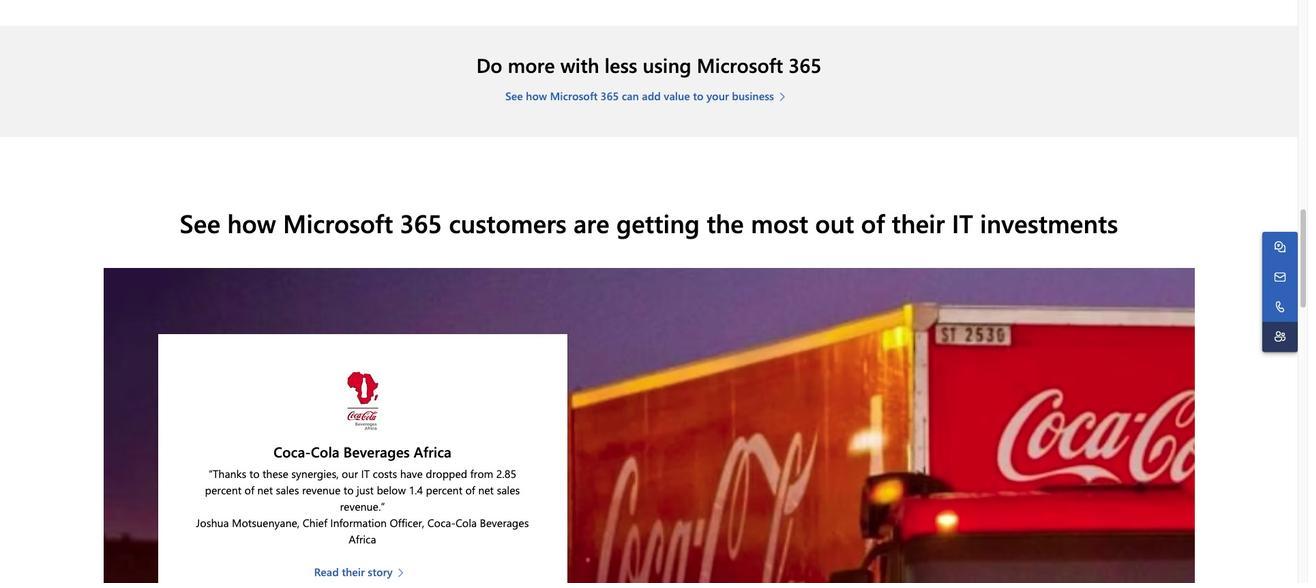 Task type: locate. For each thing, give the bounding box(es) containing it.
0 horizontal spatial net
[[257, 483, 273, 497]]

percent down dropped
[[426, 483, 463, 497]]

from
[[471, 467, 494, 481]]

percent
[[205, 483, 242, 497], [426, 483, 463, 497]]

africa down 'information'
[[349, 532, 376, 546]]

2.85
[[497, 467, 517, 481]]

0 horizontal spatial coca-
[[274, 442, 311, 461]]

just
[[357, 483, 374, 497]]

add
[[642, 89, 661, 103]]

their
[[892, 206, 945, 240], [342, 565, 365, 579]]

0 horizontal spatial microsoft
[[283, 206, 393, 240]]

chief
[[303, 516, 327, 530]]

1 vertical spatial africa
[[349, 532, 376, 546]]

0 horizontal spatial of
[[245, 483, 254, 497]]

0 vertical spatial microsoft
[[697, 52, 783, 78]]

net down 'these'
[[257, 483, 273, 497]]

coca-cola beverages africa image
[[260, 367, 465, 435]]

0 horizontal spatial beverages
[[344, 442, 410, 461]]

1 vertical spatial see
[[180, 206, 220, 240]]

1 vertical spatial 365
[[601, 89, 619, 103]]

2 vertical spatial 365
[[400, 206, 442, 240]]

1 horizontal spatial sales
[[497, 483, 520, 497]]

1 horizontal spatial cola
[[456, 516, 477, 530]]

to left 'these'
[[250, 467, 260, 481]]

these
[[263, 467, 289, 481]]

1 horizontal spatial how
[[526, 89, 547, 103]]

1 horizontal spatial net
[[478, 483, 494, 497]]

"thanks
[[209, 467, 247, 481]]

to left your
[[693, 89, 704, 103]]

2 horizontal spatial 365
[[789, 52, 822, 78]]

coca-cola beverages africa "thanks to these synergies, our it costs have dropped from 2.85 percent of net sales revenue to just below 1.4 percent of net sales revenue." joshua motsuenyane, chief information officer, coca-cola beverages africa
[[196, 442, 529, 546]]

motsuenyane,
[[232, 516, 300, 530]]

microsoft for value
[[550, 89, 598, 103]]

1 horizontal spatial beverages
[[480, 516, 529, 530]]

percent down "thanks
[[205, 483, 242, 497]]

sales down 2.85
[[497, 483, 520, 497]]

cola
[[311, 442, 340, 461], [456, 516, 477, 530]]

0 horizontal spatial to
[[250, 467, 260, 481]]

1 horizontal spatial their
[[892, 206, 945, 240]]

0 horizontal spatial sales
[[276, 483, 299, 497]]

to
[[693, 89, 704, 103], [250, 467, 260, 481], [344, 483, 354, 497]]

coca- up 'these'
[[274, 442, 311, 461]]

information
[[330, 516, 387, 530]]

microsoft
[[697, 52, 783, 78], [550, 89, 598, 103], [283, 206, 393, 240]]

beverages up costs
[[344, 442, 410, 461]]

less
[[605, 52, 638, 78]]

1 horizontal spatial microsoft
[[550, 89, 598, 103]]

how
[[526, 89, 547, 103], [227, 206, 276, 240]]

0 vertical spatial coca-
[[274, 442, 311, 461]]

1 vertical spatial beverages
[[480, 516, 529, 530]]

0 vertical spatial 365
[[789, 52, 822, 78]]

can
[[622, 89, 639, 103]]

0 vertical spatial africa
[[414, 442, 452, 461]]

1 horizontal spatial to
[[344, 483, 354, 497]]

0 horizontal spatial cola
[[311, 442, 340, 461]]

2 vertical spatial microsoft
[[283, 206, 393, 240]]

1 horizontal spatial percent
[[426, 483, 463, 497]]

1 vertical spatial microsoft
[[550, 89, 598, 103]]

value
[[664, 89, 690, 103]]

africa
[[414, 442, 452, 461], [349, 532, 376, 546]]

of down "thanks
[[245, 483, 254, 497]]

beverages down 2.85
[[480, 516, 529, 530]]

1 horizontal spatial 365
[[601, 89, 619, 103]]

of down from
[[466, 483, 475, 497]]

2 horizontal spatial microsoft
[[697, 52, 783, 78]]

0 vertical spatial how
[[526, 89, 547, 103]]

0 horizontal spatial see
[[180, 206, 220, 240]]

1 vertical spatial coca-
[[428, 516, 456, 530]]

story
[[368, 565, 393, 579]]

0 vertical spatial to
[[693, 89, 704, 103]]

coca- right the officer,
[[428, 516, 456, 530]]

1 vertical spatial cola
[[456, 516, 477, 530]]

0 horizontal spatial how
[[227, 206, 276, 240]]

1 vertical spatial how
[[227, 206, 276, 240]]

1 horizontal spatial coca-
[[428, 516, 456, 530]]

synergies,
[[292, 467, 339, 481]]

0 horizontal spatial africa
[[349, 532, 376, 546]]

see for see how microsoft 365 customers are getting the most out of their it investments
[[180, 206, 220, 240]]

365
[[789, 52, 822, 78], [601, 89, 619, 103], [400, 206, 442, 240]]

2 horizontal spatial to
[[693, 89, 704, 103]]

coca-cola trucks image
[[103, 268, 1195, 583]]

africa up dropped
[[414, 442, 452, 461]]

have
[[400, 467, 423, 481]]

of
[[861, 206, 885, 240], [245, 483, 254, 497], [466, 483, 475, 497]]

0 horizontal spatial percent
[[205, 483, 242, 497]]

2 net from the left
[[478, 483, 494, 497]]

how for see how microsoft 365 can add value to your business
[[526, 89, 547, 103]]

1 vertical spatial it
[[361, 467, 370, 481]]

1 horizontal spatial africa
[[414, 442, 452, 461]]

2 vertical spatial to
[[344, 483, 354, 497]]

how for see how microsoft 365 customers are getting the most out of their it investments
[[227, 206, 276, 240]]

0 horizontal spatial 365
[[400, 206, 442, 240]]

beverages
[[344, 442, 410, 461], [480, 516, 529, 530]]

cola up synergies,
[[311, 442, 340, 461]]

1.4
[[409, 483, 423, 497]]

it
[[952, 206, 974, 240], [361, 467, 370, 481]]

with
[[561, 52, 599, 78]]

0 vertical spatial see
[[506, 89, 523, 103]]

see how microsoft 365 can add value to your business
[[506, 89, 774, 103]]

sales down 'these'
[[276, 483, 299, 497]]

to down our
[[344, 483, 354, 497]]

0 horizontal spatial it
[[361, 467, 370, 481]]

1 horizontal spatial it
[[952, 206, 974, 240]]

using
[[643, 52, 692, 78]]

below
[[377, 483, 406, 497]]

dropped
[[426, 467, 468, 481]]

net
[[257, 483, 273, 497], [478, 483, 494, 497]]

365 for value
[[601, 89, 619, 103]]

of right out
[[861, 206, 885, 240]]

1 horizontal spatial see
[[506, 89, 523, 103]]

see how microsoft 365 can add value to your business link
[[506, 88, 793, 104]]

sales
[[276, 483, 299, 497], [497, 483, 520, 497]]

1 vertical spatial to
[[250, 467, 260, 481]]

business
[[732, 89, 774, 103]]

1 vertical spatial their
[[342, 565, 365, 579]]

the
[[707, 206, 744, 240]]

coca-
[[274, 442, 311, 461], [428, 516, 456, 530]]

365 for getting
[[400, 206, 442, 240]]

see
[[506, 89, 523, 103], [180, 206, 220, 240]]

net down from
[[478, 483, 494, 497]]

cola down from
[[456, 516, 477, 530]]



Task type: vqa. For each thing, say whether or not it's contained in the screenshot.
"Search" Search Field
no



Task type: describe. For each thing, give the bounding box(es) containing it.
are
[[574, 206, 610, 240]]

read their story link
[[314, 564, 411, 581]]

more
[[508, 52, 555, 78]]

getting
[[617, 206, 700, 240]]

1 net from the left
[[257, 483, 273, 497]]

1 percent from the left
[[205, 483, 242, 497]]

revenue
[[302, 483, 341, 497]]

2 horizontal spatial of
[[861, 206, 885, 240]]

0 vertical spatial their
[[892, 206, 945, 240]]

do more with less using microsoft 365
[[477, 52, 822, 78]]

see how microsoft 365 customers are getting the most out of their it investments
[[180, 206, 1119, 240]]

most
[[751, 206, 809, 240]]

joshua
[[196, 516, 229, 530]]

our
[[342, 467, 358, 481]]

do
[[477, 52, 503, 78]]

0 vertical spatial it
[[952, 206, 974, 240]]

read their story
[[314, 565, 393, 579]]

2 percent from the left
[[426, 483, 463, 497]]

it inside coca-cola beverages africa "thanks to these synergies, our it costs have dropped from 2.85 percent of net sales revenue to just below 1.4 percent of net sales revenue." joshua motsuenyane, chief information officer, coca-cola beverages africa
[[361, 467, 370, 481]]

out
[[816, 206, 855, 240]]

your
[[707, 89, 729, 103]]

costs
[[373, 467, 397, 481]]

2 sales from the left
[[497, 483, 520, 497]]

0 vertical spatial beverages
[[344, 442, 410, 461]]

see for see how microsoft 365 can add value to your business
[[506, 89, 523, 103]]

microsoft for getting
[[283, 206, 393, 240]]

0 vertical spatial cola
[[311, 442, 340, 461]]

0 horizontal spatial their
[[342, 565, 365, 579]]

1 horizontal spatial of
[[466, 483, 475, 497]]

officer,
[[390, 516, 425, 530]]

1 sales from the left
[[276, 483, 299, 497]]

investments
[[981, 206, 1119, 240]]

customers
[[449, 206, 567, 240]]

read
[[314, 565, 339, 579]]

revenue."
[[340, 499, 385, 514]]



